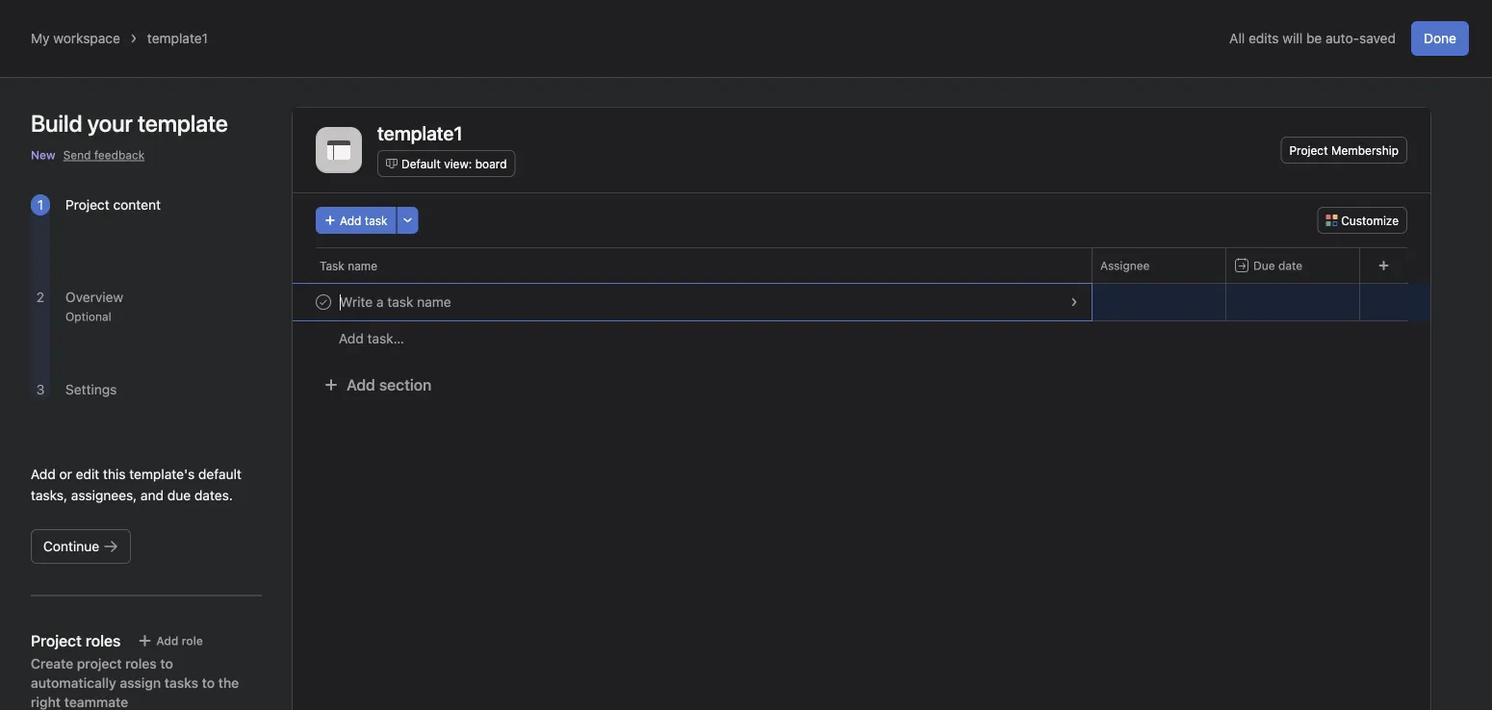 Task type: locate. For each thing, give the bounding box(es) containing it.
add task button
[[316, 207, 396, 234]]

overview optional
[[65, 289, 123, 323]]

project for project content
[[65, 197, 109, 213]]

add inside button
[[156, 634, 179, 648]]

email
[[1150, 296, 1178, 309]]

0 horizontal spatial or
[[59, 466, 72, 482]]

assignee
[[1100, 259, 1150, 272]]

0 vertical spatial or
[[1135, 296, 1146, 309]]

project right 1
[[65, 197, 109, 213]]

cell
[[293, 283, 1093, 322]]

template1 up your template
[[147, 30, 208, 46]]

1 vertical spatial project
[[65, 197, 109, 213]]

row
[[293, 247, 1430, 283]]

new
[[31, 148, 55, 162]]

name
[[1100, 296, 1132, 309]]

project
[[1289, 143, 1328, 157], [65, 197, 109, 213]]

default
[[198, 466, 242, 482]]

add inside add or edit this template's default tasks, assignees, and due dates.
[[31, 466, 56, 482]]

add task… row
[[293, 321, 1430, 356]]

to left the
[[202, 675, 215, 691]]

or
[[1135, 296, 1146, 309], [59, 466, 72, 482]]

add for add section
[[347, 376, 375, 394]]

edit
[[76, 466, 99, 482]]

board
[[475, 157, 507, 170]]

project left membership
[[1289, 143, 1328, 157]]

task…
[[367, 331, 404, 347]]

template1 up default
[[377, 121, 463, 144]]

to
[[160, 656, 173, 672], [202, 675, 215, 691]]

or inside row
[[1135, 296, 1146, 309]]

row containing task name
[[293, 247, 1430, 283]]

add for add or edit this template's default tasks, assignees, and due dates.
[[31, 466, 56, 482]]

add left "section"
[[347, 376, 375, 394]]

template's
[[129, 466, 195, 482]]

template1
[[147, 30, 208, 46], [377, 121, 463, 144]]

or left the email on the right top of page
[[1135, 296, 1146, 309]]

your template
[[87, 110, 228, 137]]

0 horizontal spatial to
[[160, 656, 173, 672]]

add or edit this template's default tasks, assignees, and due dates.
[[31, 466, 242, 503]]

edits
[[1249, 30, 1279, 46]]

add up tasks,
[[31, 466, 56, 482]]

add left task…
[[339, 331, 364, 347]]

add task
[[340, 214, 388, 227]]

send
[[63, 148, 91, 162]]

1 horizontal spatial to
[[202, 675, 215, 691]]

add for add task
[[340, 214, 361, 227]]

add section
[[347, 376, 432, 394]]

continue button
[[31, 529, 131, 564]]

project membership
[[1289, 143, 1399, 157]]

0 horizontal spatial template1
[[147, 30, 208, 46]]

1 horizontal spatial template1
[[377, 121, 463, 144]]

section
[[379, 376, 432, 394]]

or left edit
[[59, 466, 72, 482]]

project inside button
[[1289, 143, 1328, 157]]

or inside add or edit this template's default tasks, assignees, and due dates.
[[59, 466, 72, 482]]

project membership button
[[1281, 137, 1407, 164]]

1 horizontal spatial or
[[1135, 296, 1146, 309]]

due date
[[1253, 259, 1302, 272]]

task name
[[320, 259, 377, 272]]

my
[[31, 30, 50, 46]]

add inside row
[[339, 331, 364, 347]]

add role button
[[128, 628, 212, 655]]

and
[[141, 488, 164, 503]]

0 vertical spatial project
[[1289, 143, 1328, 157]]

feedback
[[94, 148, 145, 162]]

workspace
[[53, 30, 120, 46]]

due
[[167, 488, 191, 503]]

add left the task
[[340, 214, 361, 227]]

be
[[1306, 30, 1322, 46]]

to down "add role" button
[[160, 656, 173, 672]]

project for project membership
[[1289, 143, 1328, 157]]

1 horizontal spatial project
[[1289, 143, 1328, 157]]

default view: board button
[[377, 150, 516, 177]]

project content button
[[65, 197, 161, 213]]

membership
[[1331, 143, 1399, 157]]

new send feedback
[[31, 148, 145, 162]]

or for name
[[1135, 296, 1146, 309]]

send feedback link
[[63, 146, 145, 164]]

overview button
[[65, 289, 123, 305]]

assign
[[120, 675, 161, 691]]

1 vertical spatial or
[[59, 466, 72, 482]]

0 vertical spatial template1
[[147, 30, 208, 46]]

will
[[1283, 30, 1303, 46]]

all
[[1229, 30, 1245, 46]]

due
[[1253, 259, 1275, 272]]

add
[[340, 214, 361, 227], [339, 331, 364, 347], [347, 376, 375, 394], [31, 466, 56, 482], [156, 634, 179, 648]]

Write a task name text field
[[336, 293, 457, 312]]

automatically
[[31, 675, 116, 691]]

add left role
[[156, 634, 179, 648]]

0 horizontal spatial project
[[65, 197, 109, 213]]



Task type: vqa. For each thing, say whether or not it's contained in the screenshot.
auto-
yes



Task type: describe. For each thing, give the bounding box(es) containing it.
my workspace link
[[31, 30, 120, 46]]

dates.
[[194, 488, 233, 503]]

date
[[1278, 259, 1302, 272]]

add for add task…
[[339, 331, 364, 347]]

auto-
[[1326, 30, 1359, 46]]

details image
[[1068, 296, 1080, 308]]

done button
[[1411, 21, 1469, 56]]

name or email row
[[293, 283, 1430, 322]]

task
[[365, 214, 388, 227]]

default view: board
[[401, 157, 507, 170]]

roles
[[125, 656, 157, 672]]

this
[[103, 466, 126, 482]]

right teammate
[[31, 695, 128, 710]]

settings button
[[65, 382, 117, 398]]

add for add role
[[156, 634, 179, 648]]

2
[[36, 289, 44, 305]]

project
[[77, 656, 122, 672]]

task
[[320, 259, 344, 272]]

0 vertical spatial to
[[160, 656, 173, 672]]

create
[[31, 656, 73, 672]]

name or email
[[1100, 296, 1178, 309]]

role
[[182, 634, 203, 648]]

add role
[[156, 634, 203, 648]]

add field image
[[1378, 260, 1390, 271]]

build
[[31, 110, 82, 137]]

or for add
[[59, 466, 72, 482]]

customize button
[[1317, 207, 1407, 234]]

done
[[1424, 30, 1456, 46]]

template image
[[327, 139, 350, 162]]

1 2 3
[[36, 197, 45, 398]]

add section button
[[316, 368, 439, 402]]

project roles
[[31, 632, 121, 650]]

1 vertical spatial template1
[[377, 121, 463, 144]]

my workspace
[[31, 30, 120, 46]]

customize
[[1341, 214, 1399, 227]]

optional
[[65, 310, 111, 323]]

tasks
[[164, 675, 198, 691]]

default
[[401, 157, 441, 170]]

add task…
[[339, 331, 404, 347]]

create project roles to automatically assign tasks to the right teammate
[[31, 656, 239, 710]]

1
[[37, 197, 43, 213]]

view:
[[444, 157, 472, 170]]

the
[[218, 675, 239, 691]]

content
[[113, 197, 161, 213]]

overview
[[65, 289, 123, 305]]

name
[[348, 259, 377, 272]]

settings
[[65, 382, 117, 398]]

project content
[[65, 197, 161, 213]]

all edits will be auto-saved
[[1229, 30, 1396, 46]]

1 vertical spatial to
[[202, 675, 215, 691]]

3
[[36, 382, 45, 398]]

tasks,
[[31, 488, 67, 503]]

build your template
[[31, 110, 228, 137]]

saved
[[1359, 30, 1396, 46]]

more actions image
[[402, 215, 414, 226]]

continue
[[43, 539, 99, 554]]

assignees,
[[71, 488, 137, 503]]



